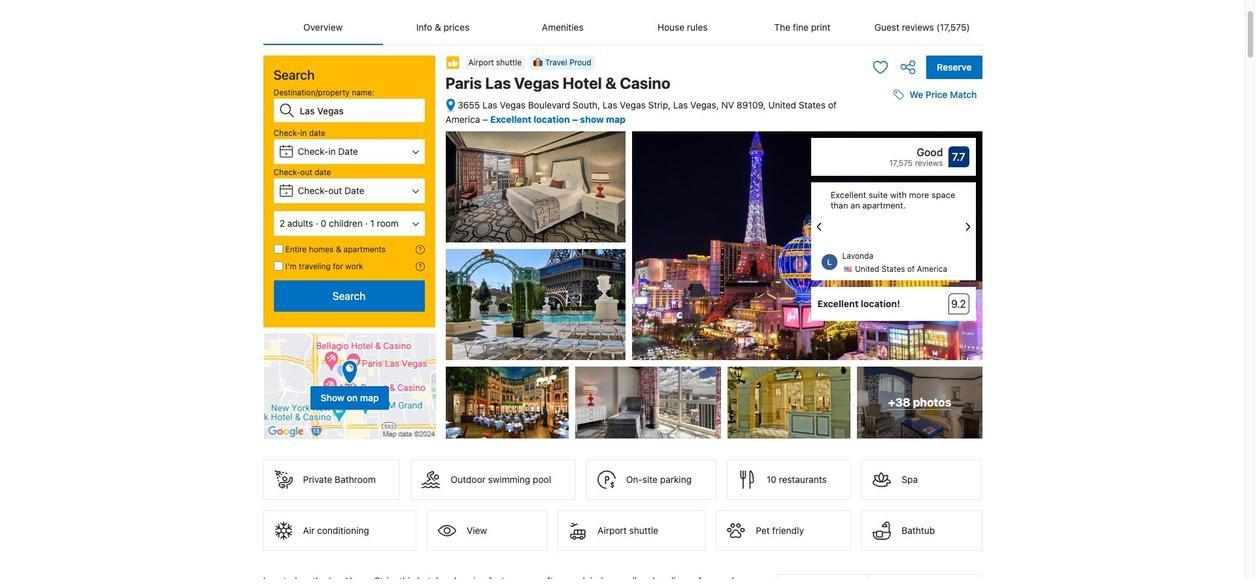 Task type: vqa. For each thing, say whether or not it's contained in the screenshot.
We'll show you stays where you can have the entire place to yourself image
yes



Task type: locate. For each thing, give the bounding box(es) containing it.
if you select this option, we'll show you popular business travel features like breakfast, wifi and free parking. image
[[416, 262, 425, 271]]

click to open map view image
[[446, 98, 456, 113]]

we'll show you stays where you can have the entire place to yourself image
[[416, 245, 425, 254], [416, 245, 425, 254]]

scored 9.2 element
[[949, 294, 970, 315]]

section
[[258, 45, 441, 440]]



Task type: describe. For each thing, give the bounding box(es) containing it.
next image
[[961, 219, 976, 235]]

previous image
[[811, 219, 827, 235]]

if you select this option, we'll show you popular business travel features like breakfast, wifi and free parking. image
[[416, 262, 425, 271]]

Where are you going? field
[[295, 99, 425, 122]]



